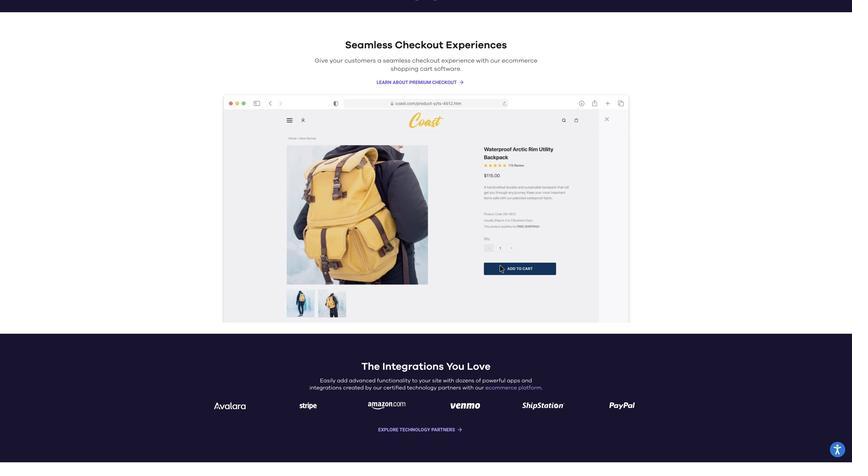 Task type: vqa. For each thing, say whether or not it's contained in the screenshot.
the of in the Terms of Service link
no



Task type: locate. For each thing, give the bounding box(es) containing it.
0 horizontal spatial our
[[373, 385, 382, 391]]

our
[[491, 58, 501, 64], [373, 385, 382, 391], [475, 385, 484, 391]]

give
[[315, 58, 328, 64]]

1 horizontal spatial your
[[419, 378, 431, 384]]

with
[[477, 58, 489, 64], [443, 378, 455, 384], [463, 385, 474, 391]]

ecommerce
[[502, 58, 538, 64], [486, 385, 517, 391]]

love
[[467, 362, 491, 372]]

customers
[[345, 58, 376, 64]]

paypal image
[[610, 403, 636, 410]]

checkout
[[412, 58, 440, 64]]

you
[[447, 362, 465, 372]]

advanced
[[349, 378, 376, 384]]

your inside easily add advanced functionality to your site with dozens of powerful apps and integrations created by our certified technology partners with our
[[419, 378, 431, 384]]

dozens
[[456, 378, 475, 384]]

your up technology
[[419, 378, 431, 384]]

learn about premium checkout arrow_forward
[[377, 79, 465, 85]]

0 vertical spatial with
[[477, 58, 489, 64]]

our right the by
[[373, 385, 382, 391]]

our inside give your customers a seamless checkout experience with our ecommerce shopping cart software.
[[491, 58, 501, 64]]

2 horizontal spatial with
[[477, 58, 489, 64]]

0 horizontal spatial your
[[330, 58, 343, 64]]

checkout
[[433, 80, 457, 85]]

software.
[[434, 66, 462, 72]]

partners
[[438, 385, 462, 391]]

site
[[433, 378, 442, 384]]

with inside give your customers a seamless checkout experience with our ecommerce shopping cart software.
[[477, 58, 489, 64]]

powerful
[[483, 378, 506, 384]]

with down experiences
[[477, 58, 489, 64]]

easily
[[320, 378, 336, 384]]

our down experiences
[[491, 58, 501, 64]]

a
[[378, 58, 382, 64]]

partners
[[432, 427, 455, 433]]

1 vertical spatial your
[[419, 378, 431, 384]]

venmo image
[[451, 403, 481, 409]]

of
[[476, 378, 481, 384]]

2 horizontal spatial our
[[491, 58, 501, 64]]

1 horizontal spatial with
[[463, 385, 474, 391]]

your right give
[[330, 58, 343, 64]]

1 horizontal spatial our
[[475, 385, 484, 391]]

cart
[[420, 66, 433, 72]]

with down dozens
[[463, 385, 474, 391]]

add
[[337, 378, 348, 384]]

your
[[330, 58, 343, 64], [419, 378, 431, 384]]

arrow_forward right partners
[[457, 427, 463, 433]]

0 vertical spatial your
[[330, 58, 343, 64]]

about
[[393, 80, 408, 85]]

our down of at the bottom right
[[475, 385, 484, 391]]

.
[[542, 385, 543, 391]]

the integrations you love
[[362, 362, 491, 372]]

video element
[[224, 95, 629, 323]]

arrow_forward
[[459, 79, 465, 85], [457, 427, 463, 433]]

0 vertical spatial ecommerce
[[502, 58, 538, 64]]

ecommerce platform .
[[486, 385, 543, 391]]

2 vertical spatial with
[[463, 385, 474, 391]]

arrow_forward right checkout
[[459, 79, 465, 85]]

1 vertical spatial with
[[443, 378, 455, 384]]

0 horizontal spatial with
[[443, 378, 455, 384]]

with up "partners" at the bottom right
[[443, 378, 455, 384]]



Task type: describe. For each thing, give the bounding box(es) containing it.
avalara image
[[214, 403, 246, 410]]

and
[[522, 378, 532, 384]]

platform
[[519, 385, 542, 391]]

by
[[366, 385, 372, 391]]

give your customers a seamless checkout experience with our ecommerce shopping cart software.
[[315, 58, 538, 72]]

technology
[[400, 427, 431, 433]]

shopping
[[391, 66, 419, 72]]

technology
[[407, 385, 437, 391]]

ecommerce platform link
[[486, 385, 542, 391]]

amazon image
[[368, 403, 406, 410]]

checkout
[[395, 40, 444, 50]]

integrations
[[310, 385, 342, 391]]

experiences
[[446, 40, 507, 50]]

ship station image
[[523, 403, 566, 410]]

explore
[[379, 427, 399, 433]]

apps
[[507, 378, 521, 384]]

your inside give your customers a seamless checkout experience with our ecommerce shopping cart software.
[[330, 58, 343, 64]]

seamless
[[345, 40, 393, 50]]

premium
[[410, 80, 431, 85]]

with for experiences
[[477, 58, 489, 64]]

stripe image
[[300, 403, 317, 410]]

1 vertical spatial ecommerce
[[486, 385, 517, 391]]

with for you
[[443, 378, 455, 384]]

explore technology partners arrow_forward
[[379, 427, 463, 433]]

seamless checkout experiences
[[345, 40, 507, 50]]

to
[[412, 378, 418, 384]]

ecommerce inside give your customers a seamless checkout experience with our ecommerce shopping cart software.
[[502, 58, 538, 64]]

certified
[[384, 385, 406, 391]]

learn
[[377, 80, 392, 85]]

created
[[343, 385, 364, 391]]

open accessibe: accessibility options, statement and help image
[[835, 445, 842, 455]]

experience
[[442, 58, 475, 64]]

integrations
[[383, 362, 444, 372]]

the
[[362, 362, 380, 372]]

seamless
[[383, 58, 411, 64]]

1 vertical spatial arrow_forward
[[457, 427, 463, 433]]

easily add advanced functionality to your site with dozens of powerful apps and integrations created by our certified technology partners with our
[[310, 378, 532, 391]]

0 vertical spatial arrow_forward
[[459, 79, 465, 85]]

functionality
[[377, 378, 411, 384]]



